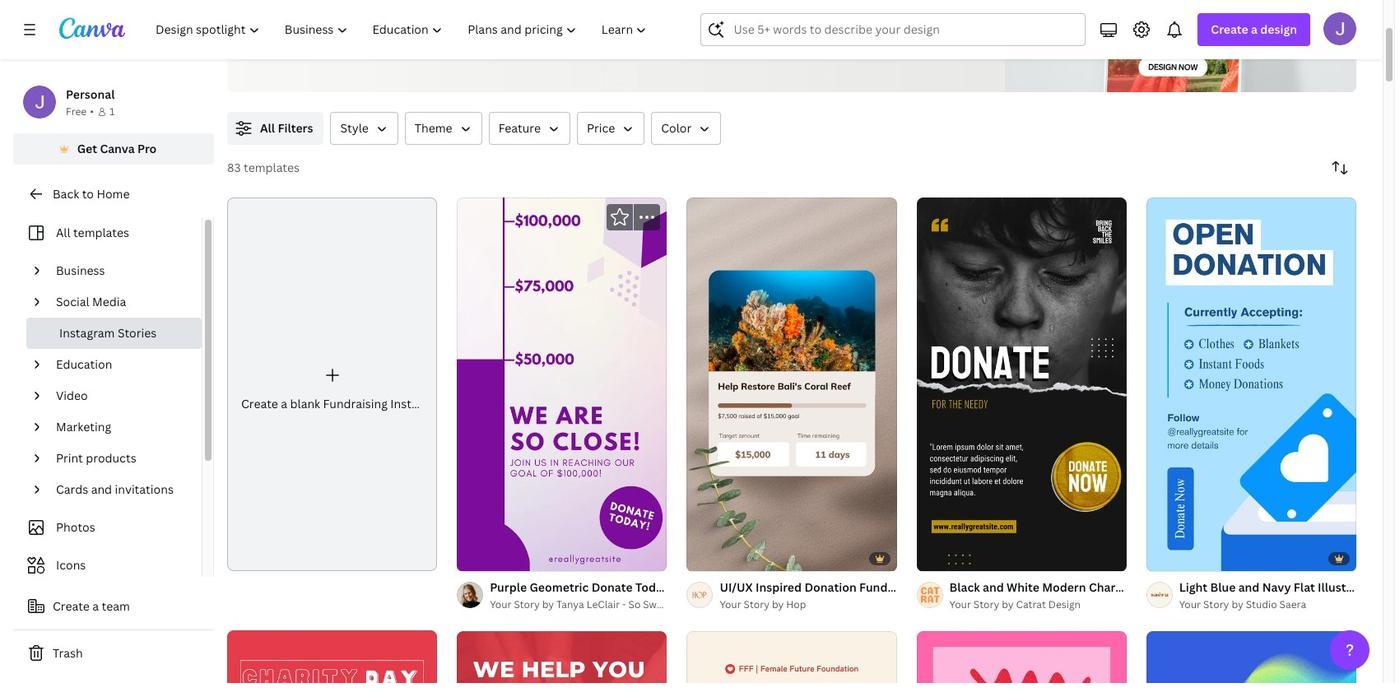 Task type: describe. For each thing, give the bounding box(es) containing it.
pro
[[137, 141, 157, 156]]

pink illustration international of charity day instagram story image
[[227, 630, 437, 683]]

create a team button
[[13, 590, 214, 623]]

print products
[[56, 450, 136, 466]]

cards and invitations link
[[49, 474, 192, 506]]

blank
[[290, 396, 320, 412]]

black and white modern charity poster instagram story your story by catrat design
[[950, 579, 1262, 611]]

design
[[1049, 597, 1081, 611]]

white
[[1007, 579, 1040, 595]]

black and white modern charity poster instagram story link
[[950, 579, 1262, 597]]

templates for 83 templates
[[244, 160, 300, 175]]

to
[[82, 186, 94, 202]]

light blue and navy flat illustration open donation instagram story image
[[1147, 198, 1357, 571]]

donation
[[805, 579, 857, 595]]

1
[[109, 105, 115, 119]]

create for create a blank fundraising instagram story
[[241, 396, 278, 412]]

cards and invitations
[[56, 482, 174, 497]]

all templates link
[[23, 217, 192, 249]]

cards
[[56, 482, 88, 497]]

fundraising for blank
[[323, 396, 388, 412]]

marketing link
[[49, 412, 192, 443]]

poster
[[1133, 579, 1170, 595]]

stories
[[118, 325, 157, 341]]

your story by tanya leclair - so swell studio
[[490, 597, 702, 611]]

your story by studio saera link
[[1180, 597, 1357, 613]]

all for all filters
[[260, 120, 275, 136]]

style
[[340, 120, 369, 136]]

-
[[622, 597, 626, 611]]

create for create a team
[[53, 599, 90, 614]]

get
[[77, 141, 97, 156]]

your inside "link"
[[1180, 597, 1201, 611]]

theme button
[[405, 112, 482, 145]]

by inside ui/ux inspired donation fundraising instagram story your story by hop
[[772, 597, 784, 611]]

education
[[56, 356, 112, 372]]

price
[[587, 120, 615, 136]]

1 studio from the left
[[671, 597, 702, 611]]

by inside "link"
[[1232, 597, 1244, 611]]

•
[[90, 105, 94, 119]]

and for black
[[983, 579, 1004, 595]]

feature button
[[489, 112, 571, 145]]

business
[[56, 263, 105, 278]]

instagram stories
[[59, 325, 157, 341]]

get canva pro
[[77, 141, 157, 156]]

business link
[[49, 255, 192, 287]]

your inside ui/ux inspired donation fundraising instagram story your story by hop
[[720, 597, 742, 611]]

back to home link
[[13, 178, 214, 211]]

back
[[53, 186, 79, 202]]

and for cards
[[91, 482, 112, 497]]

hop
[[787, 597, 806, 611]]

a for blank
[[281, 396, 287, 412]]

story inside "link"
[[1204, 597, 1230, 611]]

pink modern photo international of charity day instagram story image
[[457, 631, 667, 683]]

inspired
[[756, 579, 802, 595]]

Search search field
[[734, 14, 1076, 45]]

feature
[[499, 120, 541, 136]]

your story by hop link
[[720, 597, 897, 613]]

create a blank fundraising instagram story
[[241, 396, 479, 412]]

charity
[[1089, 579, 1131, 595]]

your story by tanya leclair - so swell studio link
[[490, 597, 702, 613]]

personal
[[66, 86, 115, 102]]

education link
[[49, 349, 192, 380]]

black
[[950, 579, 980, 595]]

design
[[1261, 21, 1298, 37]]

ui/ux inspired donation fundraising instagram story your story by hop
[[720, 579, 1017, 611]]

theme
[[415, 120, 453, 136]]

home
[[97, 186, 130, 202]]

social
[[56, 294, 89, 310]]

your story by studio saera
[[1180, 597, 1307, 611]]

ui/ux inspired donation fundraising instagram story image
[[687, 198, 897, 571]]

purple geometric donate today fundraising goal instagram story image
[[457, 198, 667, 571]]

blue and green pop of auras business and entrepreneurship fundraising instagram story image
[[1147, 631, 1357, 683]]

catrat
[[1016, 597, 1046, 611]]

your story by catrat design link
[[950, 597, 1127, 613]]

83 templates
[[227, 160, 300, 175]]

style button
[[331, 112, 398, 145]]



Task type: locate. For each thing, give the bounding box(es) containing it.
instagram inside ui/ux inspired donation fundraising instagram story your story by hop
[[928, 579, 984, 595]]

2 by from the left
[[772, 597, 784, 611]]

1 horizontal spatial studio
[[1246, 597, 1278, 611]]

by inside black and white modern charity poster instagram story your story by catrat design
[[1002, 597, 1014, 611]]

all filters button
[[227, 112, 324, 145]]

a inside dropdown button
[[1251, 21, 1258, 37]]

all inside button
[[260, 120, 275, 136]]

fundraising for donation
[[860, 579, 925, 595]]

a for design
[[1251, 21, 1258, 37]]

3 your from the left
[[950, 597, 971, 611]]

by
[[542, 597, 554, 611], [772, 597, 784, 611], [1002, 597, 1014, 611], [1232, 597, 1244, 611]]

free
[[66, 105, 87, 119]]

social media link
[[49, 287, 192, 318]]

fundraising right donation
[[860, 579, 925, 595]]

your inside black and white modern charity poster instagram story your story by catrat design
[[950, 597, 971, 611]]

1 your from the left
[[490, 597, 512, 611]]

0 horizontal spatial all
[[56, 225, 70, 240]]

and
[[91, 482, 112, 497], [983, 579, 1004, 595]]

your
[[490, 597, 512, 611], [720, 597, 742, 611], [950, 597, 971, 611], [1180, 597, 1201, 611]]

1 horizontal spatial create
[[241, 396, 278, 412]]

modern
[[1042, 579, 1086, 595]]

all for all templates
[[56, 225, 70, 240]]

all
[[260, 120, 275, 136], [56, 225, 70, 240]]

print products link
[[49, 443, 192, 474]]

templates
[[244, 160, 300, 175], [73, 225, 129, 240]]

0 vertical spatial create
[[1211, 21, 1249, 37]]

0 horizontal spatial create
[[53, 599, 90, 614]]

1 vertical spatial all
[[56, 225, 70, 240]]

1 horizontal spatial templates
[[244, 160, 300, 175]]

story
[[449, 396, 479, 412], [987, 579, 1017, 595], [1231, 579, 1262, 595], [514, 597, 540, 611], [744, 597, 770, 611], [974, 597, 1000, 611], [1204, 597, 1230, 611]]

icons
[[56, 557, 86, 573]]

instagram inside black and white modern charity poster instagram story your story by catrat design
[[1172, 579, 1229, 595]]

create a design button
[[1198, 13, 1311, 46]]

media
[[92, 294, 126, 310]]

0 horizontal spatial and
[[91, 482, 112, 497]]

your left tanya
[[490, 597, 512, 611]]

a left blank
[[281, 396, 287, 412]]

fundraising instagram stories templates image
[[1006, 0, 1357, 92]]

fundraising inside ui/ux inspired donation fundraising instagram story your story by hop
[[860, 579, 925, 595]]

create inside dropdown button
[[1211, 21, 1249, 37]]

studio left saera
[[1246, 597, 1278, 611]]

ivory yellow pink cute illustrative fundraising / donation opportunities instagram story image
[[687, 631, 897, 683]]

pink red white cute illustrative fundraising / donation opportunities instagram story image
[[917, 631, 1127, 683]]

all templates
[[56, 225, 129, 240]]

create for create a design
[[1211, 21, 1249, 37]]

0 horizontal spatial fundraising
[[323, 396, 388, 412]]

filters
[[278, 120, 313, 136]]

ui/ux
[[720, 579, 753, 595]]

trash link
[[13, 637, 214, 670]]

4 your from the left
[[1180, 597, 1201, 611]]

1 horizontal spatial fundraising
[[860, 579, 925, 595]]

0 vertical spatial a
[[1251, 21, 1258, 37]]

0 vertical spatial fundraising
[[323, 396, 388, 412]]

color
[[661, 120, 692, 136]]

and right the black
[[983, 579, 1004, 595]]

and right cards
[[91, 482, 112, 497]]

2 your from the left
[[720, 597, 742, 611]]

2 vertical spatial a
[[92, 599, 99, 614]]

your up blue and green pop of auras business and entrepreneurship fundraising instagram story image
[[1180, 597, 1201, 611]]

video
[[56, 388, 88, 403]]

products
[[86, 450, 136, 466]]

Sort by button
[[1324, 151, 1357, 184]]

fundraising right blank
[[323, 396, 388, 412]]

1 horizontal spatial and
[[983, 579, 1004, 595]]

all left the filters
[[260, 120, 275, 136]]

fundraising
[[323, 396, 388, 412], [860, 579, 925, 595]]

0 horizontal spatial templates
[[73, 225, 129, 240]]

a left the design
[[1251, 21, 1258, 37]]

jacob simon image
[[1324, 12, 1357, 45]]

saera
[[1280, 597, 1307, 611]]

price button
[[577, 112, 645, 145]]

a for team
[[92, 599, 99, 614]]

color button
[[651, 112, 722, 145]]

free •
[[66, 105, 94, 119]]

photos link
[[23, 512, 192, 543]]

83
[[227, 160, 241, 175]]

create down icons
[[53, 599, 90, 614]]

by left tanya
[[542, 597, 554, 611]]

1 vertical spatial a
[[281, 396, 287, 412]]

video link
[[49, 380, 192, 412]]

a inside button
[[92, 599, 99, 614]]

None search field
[[701, 13, 1086, 46]]

0 vertical spatial templates
[[244, 160, 300, 175]]

studio
[[671, 597, 702, 611], [1246, 597, 1278, 611]]

ui/ux inspired donation fundraising instagram story link
[[720, 579, 1017, 597]]

2 vertical spatial create
[[53, 599, 90, 614]]

create
[[1211, 21, 1249, 37], [241, 396, 278, 412], [53, 599, 90, 614]]

1 by from the left
[[542, 597, 554, 611]]

get canva pro button
[[13, 133, 214, 165]]

all filters
[[260, 120, 313, 136]]

studio right swell
[[671, 597, 702, 611]]

your down ui/ux
[[720, 597, 742, 611]]

a
[[1251, 21, 1258, 37], [281, 396, 287, 412], [92, 599, 99, 614]]

by down white
[[1002, 597, 1014, 611]]

0 horizontal spatial studio
[[671, 597, 702, 611]]

social media
[[56, 294, 126, 310]]

black and white modern charity poster instagram story image
[[917, 198, 1127, 571]]

0 horizontal spatial a
[[92, 599, 99, 614]]

create left the design
[[1211, 21, 1249, 37]]

3 by from the left
[[1002, 597, 1014, 611]]

create left blank
[[241, 396, 278, 412]]

studio inside "link"
[[1246, 597, 1278, 611]]

1 vertical spatial and
[[983, 579, 1004, 595]]

and inside cards and invitations 'link'
[[91, 482, 112, 497]]

all down back
[[56, 225, 70, 240]]

templates right 83
[[244, 160, 300, 175]]

canva
[[100, 141, 135, 156]]

create a team
[[53, 599, 130, 614]]

by down inspired
[[772, 597, 784, 611]]

leclair
[[587, 597, 620, 611]]

1 vertical spatial create
[[241, 396, 278, 412]]

top level navigation element
[[145, 13, 662, 46]]

swell
[[643, 597, 668, 611]]

and inside black and white modern charity poster instagram story your story by catrat design
[[983, 579, 1004, 595]]

print
[[56, 450, 83, 466]]

1 horizontal spatial a
[[281, 396, 287, 412]]

instagram
[[59, 325, 115, 341], [391, 396, 446, 412], [928, 579, 984, 595], [1172, 579, 1229, 595]]

2 horizontal spatial a
[[1251, 21, 1258, 37]]

1 vertical spatial templates
[[73, 225, 129, 240]]

0 vertical spatial all
[[260, 120, 275, 136]]

back to home
[[53, 186, 130, 202]]

by up blue and green pop of auras business and entrepreneurship fundraising instagram story image
[[1232, 597, 1244, 611]]

invitations
[[115, 482, 174, 497]]

2 studio from the left
[[1246, 597, 1278, 611]]

create a blank fundraising instagram story element
[[227, 198, 479, 571]]

4 by from the left
[[1232, 597, 1244, 611]]

0 vertical spatial and
[[91, 482, 112, 497]]

team
[[102, 599, 130, 614]]

1 horizontal spatial all
[[260, 120, 275, 136]]

tanya
[[557, 597, 584, 611]]

templates for all templates
[[73, 225, 129, 240]]

2 horizontal spatial create
[[1211, 21, 1249, 37]]

create a design
[[1211, 21, 1298, 37]]

a left team
[[92, 599, 99, 614]]

icons link
[[23, 550, 192, 581]]

templates down back to home
[[73, 225, 129, 240]]

marketing
[[56, 419, 111, 435]]

create inside button
[[53, 599, 90, 614]]

so
[[629, 597, 641, 611]]

1 vertical spatial fundraising
[[860, 579, 925, 595]]

photos
[[56, 520, 95, 535]]

create a blank fundraising instagram story link
[[227, 198, 479, 571]]

trash
[[53, 645, 83, 661]]

your down the black
[[950, 597, 971, 611]]



Task type: vqa. For each thing, say whether or not it's contained in the screenshot.
canva sans
no



